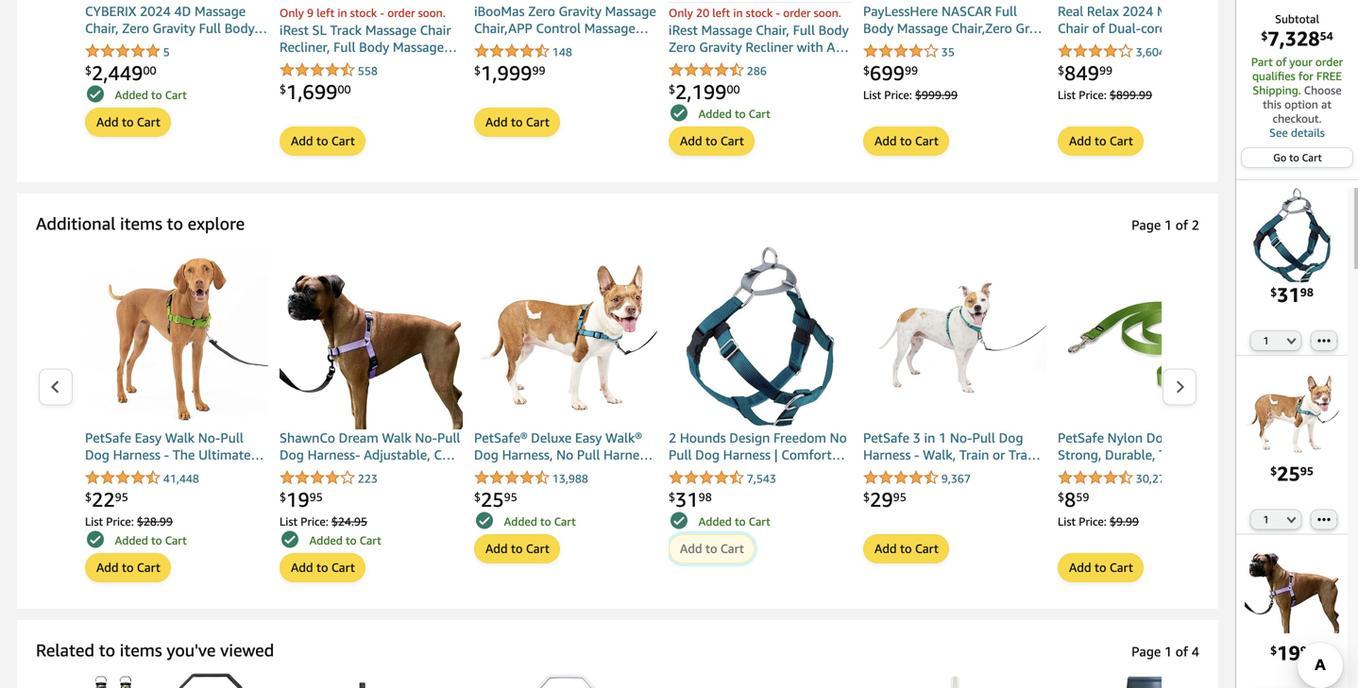 Task type: vqa. For each thing, say whether or not it's contained in the screenshot.
1st ): from the left
no



Task type: locate. For each thing, give the bounding box(es) containing it.
left inside the only 20 left in stock - order soon. irest massage chair, full body zero gravity recliner with a…
[[712, 6, 730, 19]]

1 vertical spatial zero
[[122, 20, 149, 36]]

massage right track
[[365, 22, 417, 38]]

1 vertical spatial list
[[74, 247, 1241, 590]]

2024 inside real relax 2024 massage chair of dual-core s track, f…
[[1123, 3, 1154, 19]]

$999.99
[[915, 88, 958, 101]]

1 vertical spatial page
[[1132, 644, 1161, 660]]

list price: $9.99
[[1058, 515, 1139, 528]]

order for 2,199
[[783, 6, 811, 19]]

irest inside only 9 left in stock - order soon. irest sl track massage chair recliner, full body massage…
[[280, 22, 309, 38]]

left right 20
[[712, 6, 730, 19]]

35 link
[[863, 43, 955, 60]]

add to cart submit down $ 29 95
[[864, 535, 948, 563]]

2 list from the top
[[74, 247, 1241, 590]]

add down the 1,999
[[485, 115, 508, 129]]

0 vertical spatial zero
[[528, 3, 555, 19]]

2 horizontal spatial 99
[[1099, 64, 1113, 77]]

0 vertical spatial dropdown image
[[1287, 337, 1296, 345]]

added to cart for 2 hounds design freedom no pull dog harness | comfort…
[[699, 515, 770, 528]]

added to cart for petsafe easy walk no-pull dog harness - the ultimate…
[[115, 534, 187, 547]]

add to cart for petsafe® deluxe easy walk® dog harness, no pull harne…
[[485, 542, 550, 556]]

0 horizontal spatial petsafe
[[85, 430, 131, 446]]

gravity up 286 link
[[699, 39, 742, 55]]

95 down 9,367 link
[[893, 491, 906, 504]]

1 page from the top
[[1132, 217, 1161, 233]]

price: for 22
[[106, 515, 134, 528]]

add to cart down $ 2,449 00
[[96, 115, 160, 129]]

petsafe 3 in 1 no-pull dog harness - walk, train or travel - helps prevent pets from pulling on walks - seatbelt loop doubles image
[[863, 247, 1047, 430]]

0 horizontal spatial soon.
[[418, 6, 446, 19]]

added to cart down 13,988 link
[[504, 515, 576, 528]]

1 horizontal spatial chair,
[[756, 22, 790, 38]]

1 horizontal spatial no-
[[415, 430, 437, 446]]

gravity down 4d
[[153, 20, 196, 36]]

shawnco dream walk no-pull dog harness- adjustable, comfortable, easy to use pet halter to help stop pulling for small, medium and large dogs (icy lilac, m) image
[[1245, 547, 1339, 641]]

99 down 3,604 link
[[1099, 64, 1113, 77]]

1 only from the left
[[280, 6, 304, 19]]

0 horizontal spatial $ 31 98
[[669, 488, 712, 511]]

add for petsafe easy walk no-pull dog harness - the ultimate…
[[96, 560, 119, 575]]

to
[[151, 88, 162, 101], [735, 107, 746, 120], [122, 115, 134, 129], [511, 115, 523, 129], [316, 134, 328, 148], [706, 134, 717, 148], [900, 134, 912, 148], [1095, 134, 1107, 148], [1289, 152, 1299, 164], [167, 213, 183, 234], [540, 515, 551, 528], [735, 515, 746, 528], [151, 534, 162, 547], [346, 534, 357, 547], [511, 542, 523, 556], [706, 542, 717, 556], [900, 542, 912, 556], [122, 560, 134, 575], [316, 560, 328, 575], [1095, 560, 1107, 575], [99, 640, 115, 661]]

body inside only 9 left in stock - order soon. irest sl track massage chair recliner, full body massage…
[[359, 39, 389, 55]]

left inside only 9 left in stock - order soon. irest sl track massage chair recliner, full body massage…
[[317, 6, 335, 19]]

0 vertical spatial 25
[[1277, 462, 1300, 486]]

95
[[1300, 465, 1314, 478], [115, 491, 128, 504], [309, 491, 323, 504], [504, 491, 517, 504], [893, 491, 906, 504], [1300, 644, 1314, 657]]

1 vertical spatial dropdown image
[[1287, 516, 1296, 524]]

add to cart submit down $ 2,199 00
[[670, 127, 754, 155]]

viewed
[[220, 640, 274, 661]]

hounds
[[680, 430, 726, 446]]

massage inside the only 20 left in stock - order soon. irest massage chair, full body zero gravity recliner with a…
[[701, 22, 752, 38]]

petsafe nylon dog leash - strong, durable, traditional…
[[1058, 430, 1237, 463]]

1 horizontal spatial stock
[[746, 6, 773, 19]]

shawnco
[[280, 430, 335, 446]]

body up a…
[[819, 22, 849, 38]]

0 horizontal spatial $ 25 95
[[474, 488, 517, 511]]

part of your order qualifies for free shipping.
[[1251, 55, 1343, 97]]

25 right traditional…
[[1277, 462, 1300, 486]]

dog down the hounds
[[695, 447, 720, 463]]

1 horizontal spatial body
[[819, 22, 849, 38]]

alert image for cyberix 2024 4d massage chair, zero gravity full body…
[[87, 85, 104, 102]]

1 horizontal spatial 2
[[1192, 217, 1200, 233]]

1 dropdown image from the top
[[1287, 337, 1296, 345]]

2 horizontal spatial order
[[1316, 55, 1343, 68]]

in down irest massage chair, full body zero gravity recliner with ai voice control, sl track, bluetooth, yoga stretching, foot roller image
[[733, 6, 743, 19]]

order inside the only 20 left in stock - order soon. irest massage chair, full body zero gravity recliner with a…
[[783, 6, 811, 19]]

1 inside petsafe 3 in 1 no-pull dog harness - walk, train or tra…
[[939, 430, 947, 446]]

sl
[[312, 22, 327, 38]]

$ left the "59"
[[1058, 491, 1065, 504]]

add to cart for cyberix 2024 4d massage chair, zero gravity full body…
[[96, 115, 160, 129]]

pull inside petsafe® deluxe easy walk® dog harness, no pull harne…
[[577, 447, 600, 463]]

1 vertical spatial no
[[556, 447, 574, 463]]

add down "list price: $9.99"
[[1069, 560, 1091, 575]]

1 vertical spatial 2
[[669, 430, 676, 446]]

no- inside petsafe easy walk no-pull dog harness - the ultimate…
[[198, 430, 220, 446]]

left for 2,199
[[712, 6, 730, 19]]

stock down irest massage chair, full body zero gravity recliner with ai voice control, sl track, bluetooth, yoga stretching, foot roller image
[[746, 6, 773, 19]]

add to cart submit for paylesshere nascar full body massage chair,zero gr…
[[864, 127, 948, 155]]

$ inside $ 2,199 00
[[669, 83, 675, 96]]

walk up the the
[[165, 430, 195, 446]]

5 link
[[85, 43, 170, 60]]

0 horizontal spatial stock
[[350, 6, 377, 19]]

petsafe® deluxe easy walk® dog harness, no pull harne… link
[[474, 430, 657, 467]]

massage inside real relax 2024 massage chair of dual-core s track, f…
[[1157, 3, 1208, 19]]

walk for 19
[[382, 430, 412, 446]]

2 horizontal spatial petsafe
[[1058, 430, 1104, 446]]

petsafe for 8
[[1058, 430, 1104, 446]]

0 horizontal spatial 99
[[532, 64, 546, 77]]

real relax 2024 massage chair of dual-core s track, full body massage recliner of zero gravity with app control, black and gr image
[[1058, 0, 1241, 3]]

add for shawnco dream walk no-pull dog harness- adjustable, c…
[[291, 560, 313, 575]]

0 vertical spatial page
[[1132, 217, 1161, 233]]

only inside only 9 left in stock - order soon. irest sl track massage chair recliner, full body massage…
[[280, 6, 304, 19]]

body up 558
[[359, 39, 389, 55]]

$ inside '$ 849 99'
[[1058, 64, 1065, 77]]

alert image down 13,988 link
[[476, 512, 493, 529]]

0 horizontal spatial easy
[[135, 430, 162, 446]]

dropdown image up petsafe&reg; deluxe easy walk&reg; dog harness, no pull harness, stop pulling, great for walking and training, comfortable padding, for medium dogs- ocean, medium image at the right bottom of the page
[[1287, 337, 1296, 345]]

0 horizontal spatial walk
[[165, 430, 195, 446]]

2 horizontal spatial zero
[[669, 39, 696, 55]]

page for related to items you've viewed
[[1132, 644, 1161, 660]]

irest for 2,199
[[669, 22, 698, 38]]

price: for 8
[[1079, 515, 1107, 528]]

3 no- from the left
[[950, 430, 972, 446]]

massage up body…
[[195, 3, 246, 19]]

add to cart submit for cyberix 2024 4d massage chair, zero gravity full body…
[[86, 109, 170, 136]]

98
[[1300, 286, 1314, 299], [699, 491, 712, 504]]

stanley iceflow stainless steel tumbler with straw, vacuum insulated water bottle for home, office or car, reusable cup with image
[[474, 673, 657, 689]]

0 vertical spatial 98
[[1300, 286, 1314, 299]]

of
[[1092, 20, 1105, 36], [1276, 55, 1287, 68], [1176, 217, 1188, 233], [1176, 644, 1188, 660]]

- down irest massage chair, full body zero gravity recliner with ai voice control, sl track, bluetooth, yoga stretching, foot roller image
[[776, 6, 780, 19]]

added to cart down $ 2,449 00
[[115, 88, 187, 101]]

add to cart for petsafe easy walk no-pull dog harness - the ultimate…
[[96, 560, 160, 575]]

stock inside only 9 left in stock - order soon. irest sl track massage chair recliner, full body massage…
[[350, 6, 377, 19]]

added to cart for petsafe® deluxe easy walk® dog harness, no pull harne…
[[504, 515, 576, 528]]

0 horizontal spatial alert image
[[281, 531, 298, 548]]

Add to Cart submit
[[86, 109, 170, 136], [475, 109, 559, 136], [281, 127, 364, 155], [670, 127, 754, 155], [864, 127, 948, 155], [1059, 127, 1143, 155], [475, 535, 559, 563], [864, 535, 948, 563], [86, 554, 170, 582], [281, 554, 364, 582], [1059, 554, 1143, 582]]

chair, down cyberix
[[85, 20, 119, 36]]

add to cart for shawnco dream walk no-pull dog harness- adjustable, c…
[[291, 560, 355, 575]]

699
[[870, 61, 905, 84]]

only left 20
[[669, 6, 693, 19]]

2 petsafe from the left
[[863, 430, 910, 446]]

walk for 22
[[165, 430, 195, 446]]

harness up 9,367 link
[[863, 447, 911, 463]]

list down 22
[[85, 515, 103, 528]]

0 horizontal spatial gravity
[[153, 20, 196, 36]]

1 vertical spatial 98
[[699, 491, 712, 504]]

dog inside petsafe easy walk no-pull dog harness - the ultimate…
[[85, 447, 109, 463]]

1 horizontal spatial order
[[783, 6, 811, 19]]

soon. up a…
[[814, 6, 841, 19]]

0 horizontal spatial irest
[[280, 22, 309, 38]]

add to cart down list price: $24.95
[[291, 560, 355, 575]]

zero inside cyberix 2024 4d massage chair, zero gravity full body…
[[122, 20, 149, 36]]

list price: $28.99
[[85, 515, 173, 528]]

1 horizontal spatial only
[[669, 6, 693, 19]]

0 horizontal spatial no-
[[198, 430, 220, 446]]

in for 2,199
[[733, 6, 743, 19]]

add to cart for petsafe 3 in 1 no-pull dog harness - walk, train or tra…
[[875, 542, 939, 556]]

alert image down list price: $24.95
[[281, 531, 298, 548]]

pull inside 2 hounds design freedom no pull dog harness | comfort…
[[669, 447, 692, 463]]

added down $ 2,449 00
[[115, 88, 148, 101]]

1 list from the top
[[74, 0, 1358, 163]]

no-
[[198, 430, 220, 446], [415, 430, 437, 446], [950, 430, 972, 446]]

1 vertical spatial massage…
[[393, 39, 457, 55]]

1 horizontal spatial zero
[[528, 3, 555, 19]]

add to cart submit for petsafe easy walk no-pull dog harness - the ultimate…
[[86, 554, 170, 582]]

1 horizontal spatial alert image
[[671, 512, 688, 529]]

1 soon. from the left
[[418, 6, 446, 19]]

95 inside $ 29 95
[[893, 491, 906, 504]]

add for paylesshere nascar full body massage chair,zero gr…
[[875, 134, 897, 148]]

1 horizontal spatial massage…
[[584, 20, 649, 36]]

body inside paylesshere nascar full body massage chair,zero gr…
[[863, 20, 894, 36]]

2 dropdown image from the top
[[1287, 516, 1296, 524]]

price: down $ 22 95
[[106, 515, 134, 528]]

0 vertical spatial 31
[[1277, 283, 1300, 306]]

19 right 4
[[1277, 641, 1300, 665]]

2 vertical spatial list
[[74, 673, 1358, 689]]

1 walk from the left
[[165, 430, 195, 446]]

no- up ultimate…
[[198, 430, 220, 446]]

148 link
[[474, 43, 572, 60]]

1 irest from the left
[[280, 22, 309, 38]]

2 horizontal spatial in
[[924, 430, 935, 446]]

shawnco dream walk no-pull dog harness- adjustable, comfortable, easy to use pet halter to help stop pulling for small, mediu image
[[280, 247, 463, 430]]

add to cart down $ 1,699 00
[[291, 134, 355, 148]]

irest up recliner,
[[280, 22, 309, 38]]

alert image
[[87, 85, 104, 102], [671, 104, 688, 121], [476, 512, 493, 529], [87, 531, 104, 548]]

2 soon. from the left
[[814, 6, 841, 19]]

2 horizontal spatial body
[[863, 20, 894, 36]]

go to cart
[[1273, 152, 1322, 164]]

2024 down the cyberix 2024 4d massage chair, zero gravity full body airbag massage,heating function,thai stretching recliner with longer sl image
[[140, 3, 171, 19]]

1 horizontal spatial 31
[[1277, 283, 1300, 306]]

chair, up "recliner"
[[756, 22, 790, 38]]

full left body…
[[199, 20, 221, 36]]

harness inside petsafe 3 in 1 no-pull dog harness - walk, train or tra…
[[863, 447, 911, 463]]

petsafe 3 in 1 no-pull dog harness - walk, train or tra…
[[863, 430, 1041, 463]]

in inside only 9 left in stock - order soon. irest sl track massage chair recliner, full body massage…
[[338, 6, 347, 19]]

1 vertical spatial $ 19 95
[[1271, 641, 1314, 665]]

add to cart down 'list price: $999.99'
[[875, 134, 939, 148]]

$ down 148 link
[[474, 64, 481, 77]]

walk inside "shawnco dream walk no-pull dog harness- adjustable, c…"
[[382, 430, 412, 446]]

add down list price: $24.95
[[291, 560, 313, 575]]

a…
[[827, 39, 849, 55]]

add down $ 29 95
[[875, 542, 897, 556]]

-
[[380, 6, 384, 19], [776, 6, 780, 19], [1212, 430, 1217, 446], [164, 447, 169, 463], [914, 447, 920, 463]]

soon. inside only 9 left in stock - order soon. irest sl track massage chair recliner, full body massage…
[[418, 6, 446, 19]]

0 horizontal spatial in
[[338, 6, 347, 19]]

- inside petsafe easy walk no-pull dog harness - the ultimate…
[[164, 447, 169, 463]]

only 20 left in stock - order soon. irest massage chair, full body zero gravity recliner with a…
[[669, 6, 849, 55]]

99 for 1,999
[[532, 64, 546, 77]]

$ 22 95
[[85, 488, 128, 511]]

list down '699'
[[863, 88, 881, 101]]

1 vertical spatial items
[[120, 640, 162, 661]]

pull up 13,988
[[577, 447, 600, 463]]

3 99 from the left
[[1099, 64, 1113, 77]]

0 horizontal spatial 25
[[481, 488, 504, 511]]

zero
[[528, 3, 555, 19], [122, 20, 149, 36], [669, 39, 696, 55]]

paylesshere nascar full body massage chair,zero gravity electric shiatsu massage chair recliner with heat therapy foot roller image
[[863, 0, 1047, 3]]

petsafe inside petsafe nylon dog leash - strong, durable, traditional…
[[1058, 430, 1104, 446]]

add for cyberix 2024 4d massage chair, zero gravity full body…
[[96, 115, 119, 129]]

no- for 19
[[415, 430, 437, 446]]

dream
[[339, 430, 378, 446]]

walk
[[165, 430, 195, 446], [382, 430, 412, 446]]

soon. inside the only 20 left in stock - order soon. irest massage chair, full body zero gravity recliner with a…
[[814, 6, 841, 19]]

go to cart link
[[1242, 148, 1352, 167]]

dog inside 2 hounds design freedom no pull dog harness | comfort…
[[695, 447, 720, 463]]

31
[[1277, 283, 1300, 306], [675, 488, 699, 511]]

1 harness from the left
[[113, 447, 161, 463]]

massage… inside iboomas zero gravity massage chair,app control massage…
[[584, 20, 649, 36]]

2 only from the left
[[669, 6, 693, 19]]

add for petsafe® deluxe easy walk® dog harness, no pull harne…
[[485, 542, 508, 556]]

13,988 link
[[474, 470, 588, 487]]

1 vertical spatial $ 31 98
[[669, 488, 712, 511]]

add for iboomas zero gravity massage chair,app control massage…
[[485, 115, 508, 129]]

3,604
[[1136, 45, 1165, 58]]

petsafe up "strong,"
[[1058, 430, 1104, 446]]

easy inside petsafe® deluxe easy walk® dog harness, no pull harne…
[[575, 430, 602, 446]]

add to cart down $ 1,999 99
[[485, 115, 550, 129]]

add to cart submit down $ 1,999 99
[[475, 109, 559, 136]]

$ down 286 link
[[669, 83, 675, 96]]

related
[[36, 640, 94, 661]]

0 vertical spatial $ 19 95
[[280, 488, 323, 511]]

related to items you've viewed
[[36, 640, 274, 661]]

2 2024 from the left
[[1123, 3, 1154, 19]]

dropdown image
[[1287, 337, 1296, 345], [1287, 516, 1296, 524]]

this
[[1263, 98, 1282, 111]]

99
[[532, 64, 546, 77], [905, 64, 918, 77], [1099, 64, 1113, 77]]

2 walk from the left
[[382, 430, 412, 446]]

petsafe easy walk no-pull dog harness - the ultimate… link
[[85, 430, 268, 467]]

1 no- from the left
[[198, 430, 220, 446]]

paylesshere
[[863, 3, 938, 19]]

petsafe left '3'
[[863, 430, 910, 446]]

real
[[1058, 3, 1084, 19]]

leash
[[1174, 430, 1209, 446]]

left right 9
[[317, 6, 335, 19]]

3 harness from the left
[[863, 447, 911, 463]]

1 99 from the left
[[532, 64, 546, 77]]

2 vertical spatial zero
[[669, 39, 696, 55]]

2 left from the left
[[712, 6, 730, 19]]

2024 down real relax 2024 massage chair of dual-core s track, full body massage recliner of zero gravity with app control, black and gr image
[[1123, 3, 1154, 19]]

00 inside $ 1,699 00
[[338, 83, 351, 96]]

$ inside $ 29 95
[[863, 491, 870, 504]]

list for 849
[[1058, 88, 1076, 101]]

1 horizontal spatial chair
[[1058, 20, 1089, 36]]

1 easy from the left
[[135, 430, 162, 446]]

alert image
[[671, 512, 688, 529], [281, 531, 298, 548]]

petsafe&reg; deluxe easy walk&reg; dog harness, no pull harness, stop pulling, great for walking and training, comfortable padding, for medium dogs- ocean, medium image
[[1245, 367, 1339, 462]]

stock inside the only 20 left in stock - order soon. irest massage chair, full body zero gravity recliner with a…
[[746, 6, 773, 19]]

stock for 2,199
[[746, 6, 773, 19]]

99 down 35 link
[[905, 64, 918, 77]]

2 easy from the left
[[575, 430, 602, 446]]

petsafe® deluxe easy walk® dog harness, no pull harne…
[[474, 430, 653, 463]]

petsafe inside petsafe easy walk no-pull dog harness - the ultimate…
[[85, 430, 131, 446]]

see details link
[[1246, 126, 1349, 140]]

items up the rcvlauf 30 oz tumbler with handle flip straw leak proof tumbler 30 oz insulated coffee mug with handle 30 oz tie dye tumbler 'image'
[[120, 640, 162, 661]]

full inside paylesshere nascar full body massage chair,zero gr…
[[995, 3, 1017, 19]]

petsafe up 41,448 link on the bottom of page
[[85, 430, 131, 446]]

list price: $24.95
[[280, 515, 367, 528]]

0 horizontal spatial no
[[556, 447, 574, 463]]

free
[[1317, 69, 1342, 83]]

1 vertical spatial 31
[[675, 488, 699, 511]]

1 vertical spatial 25
[[481, 488, 504, 511]]

1 vertical spatial gravity
[[153, 20, 196, 36]]

only inside the only 20 left in stock - order soon. irest massage chair, full body zero gravity recliner with a…
[[669, 6, 693, 19]]

price: for 19
[[301, 515, 328, 528]]

00 down 286 link
[[727, 83, 740, 96]]

1 horizontal spatial walk
[[382, 430, 412, 446]]

walk®
[[605, 430, 642, 446]]

- inside only 9 left in stock - order soon. irest sl track massage chair recliner, full body massage…
[[380, 6, 384, 19]]

95 inside $ 22 95
[[115, 491, 128, 504]]

1 vertical spatial 19
[[1277, 641, 1300, 665]]

pull up train
[[972, 430, 995, 446]]

alert image down 7,543 link
[[671, 512, 688, 529]]

no- for 22
[[198, 430, 220, 446]]

price: down the "59"
[[1079, 515, 1107, 528]]

irest inside the only 20 left in stock - order soon. irest massage chair, full body zero gravity recliner with a…
[[669, 22, 698, 38]]

full inside cyberix 2024 4d massage chair, zero gravity full body…
[[199, 20, 221, 36]]

2 page from the top
[[1132, 644, 1161, 660]]

part
[[1251, 55, 1273, 68]]

54
[[1320, 29, 1333, 43]]

list price: $999.99
[[863, 88, 958, 101]]

2 vertical spatial gravity
[[699, 39, 742, 55]]

0 horizontal spatial zero
[[122, 20, 149, 36]]

$ up list price: $24.95
[[280, 491, 286, 504]]

$ down 5 link
[[85, 64, 92, 77]]

list
[[74, 0, 1358, 163], [74, 247, 1241, 590], [74, 673, 1358, 689]]

added to cart
[[115, 88, 187, 101], [699, 107, 770, 120], [504, 515, 576, 528], [699, 515, 770, 528], [115, 534, 187, 547], [309, 534, 381, 547]]

easy up 41,448 link on the bottom of page
[[135, 430, 162, 446]]

1 horizontal spatial 25
[[1277, 462, 1300, 486]]

full up gr…
[[995, 3, 1017, 19]]

order inside only 9 left in stock - order soon. irest sl track massage chair recliner, full body massage…
[[387, 6, 415, 19]]

1 2024 from the left
[[140, 3, 171, 19]]

1 vertical spatial alert image
[[281, 531, 298, 548]]

148
[[552, 45, 572, 58]]

body down paylesshere
[[863, 20, 894, 36]]

stanley classic trigger-action travel mug | 16 oz image
[[1058, 673, 1241, 689]]

2 horizontal spatial 00
[[727, 83, 740, 96]]

2 horizontal spatial harness
[[863, 447, 911, 463]]

full inside the only 20 left in stock - order soon. irest massage chair, full body zero gravity recliner with a…
[[793, 22, 815, 38]]

2
[[1192, 217, 1200, 233], [669, 430, 676, 446]]

0 horizontal spatial body
[[359, 39, 389, 55]]

list for 19
[[280, 515, 298, 528]]

$ inside $ 22 95
[[85, 491, 92, 504]]

1 horizontal spatial 2024
[[1123, 3, 1154, 19]]

22
[[92, 488, 115, 511]]

add down 'list price: $999.99'
[[875, 134, 897, 148]]

for
[[1299, 69, 1314, 83]]

1 vertical spatial $ 25 95
[[474, 488, 517, 511]]

harness up 41,448 link on the bottom of page
[[113, 447, 161, 463]]

price: for 849
[[1079, 88, 1107, 101]]

full inside only 9 left in stock - order soon. irest sl track massage chair recliner, full body massage…
[[334, 39, 356, 55]]

00 inside $ 2,449 00
[[143, 64, 156, 77]]

full
[[995, 3, 1017, 19], [199, 20, 221, 36], [793, 22, 815, 38], [334, 39, 356, 55]]

1 horizontal spatial no
[[830, 430, 847, 446]]

2 harness from the left
[[723, 447, 771, 463]]

1 left from the left
[[317, 6, 335, 19]]

petsafe® deluxe easy walk® dog harness, no pull harness, stop pulling, great for walking and training, comfortable padding, f image
[[474, 247, 657, 430]]

add to cart down $ 2,199 00
[[680, 134, 744, 148]]

0 horizontal spatial order
[[387, 6, 415, 19]]

in inside the only 20 left in stock - order soon. irest massage chair, full body zero gravity recliner with a…
[[733, 6, 743, 19]]

in up track
[[338, 6, 347, 19]]

list for 699
[[863, 88, 881, 101]]

0 vertical spatial no
[[830, 430, 847, 446]]

1 horizontal spatial petsafe
[[863, 430, 910, 446]]

$ 19 95
[[280, 488, 323, 511], [1271, 641, 1314, 665]]

$ inside 'subtotal $ 7,328 54'
[[1261, 29, 1268, 43]]

walk up adjustable,
[[382, 430, 412, 446]]

00 for 2,449
[[143, 64, 156, 77]]

in right '3'
[[924, 430, 935, 446]]

gravity inside the only 20 left in stock - order soon. irest massage chair, full body zero gravity recliner with a…
[[699, 39, 742, 55]]

dog
[[999, 430, 1023, 446], [1146, 430, 1171, 446], [85, 447, 109, 463], [280, 447, 304, 463], [474, 447, 499, 463], [695, 447, 720, 463]]

add for real relax 2024 massage chair of dual-core s track, f…
[[1069, 134, 1091, 148]]

1 stock from the left
[[350, 6, 377, 19]]

2 99 from the left
[[905, 64, 918, 77]]

20
[[696, 6, 709, 19]]

9,367 link
[[863, 470, 971, 487]]

list
[[863, 88, 881, 101], [1058, 88, 1076, 101], [85, 515, 103, 528], [280, 515, 298, 528], [1058, 515, 1076, 528]]

$ down recliner,
[[280, 83, 286, 96]]

2 irest from the left
[[669, 22, 698, 38]]

0 horizontal spatial chair,
[[85, 20, 119, 36]]

00 inside $ 2,199 00
[[727, 83, 740, 96]]

add to cart
[[96, 115, 160, 129], [485, 115, 550, 129], [291, 134, 355, 148], [680, 134, 744, 148], [875, 134, 939, 148], [1069, 134, 1133, 148], [485, 542, 550, 556], [680, 542, 744, 556], [875, 542, 939, 556], [96, 560, 160, 575], [291, 560, 355, 575], [1069, 560, 1133, 575]]

dog left leash
[[1146, 430, 1171, 446]]

0 horizontal spatial chair
[[420, 22, 451, 38]]

harness for 29
[[863, 447, 911, 463]]

of inside part of your order qualifies for free shipping.
[[1276, 55, 1287, 68]]

no- inside "shawnco dream walk no-pull dog harness- adjustable, c…"
[[415, 430, 437, 446]]

2 inside 2 hounds design freedom no pull dog harness | comfort…
[[669, 430, 676, 446]]

849
[[1065, 61, 1099, 84]]

$ down petsafe&reg; deluxe easy walk&reg; dog harness, no pull harness, stop pulling, great for walking and training, comfortable padding, for medium dogs- ocean, medium image at the right bottom of the page
[[1271, 465, 1277, 478]]

price: down $ 699 99
[[884, 88, 912, 101]]

1 horizontal spatial 99
[[905, 64, 918, 77]]

massage inside iboomas zero gravity massage chair,app control massage…
[[605, 3, 656, 19]]

walk inside petsafe easy walk no-pull dog harness - the ultimate…
[[165, 430, 195, 446]]

2 hounds design freedom no pull dog harness | comfortable control for easy walking | adjustable dog harness | small, medium &amp; large dogs | made in usa | solid colors | 1&quot; lg teal image
[[1245, 188, 1339, 283]]

tlinna 40oz stainless steel vacuum insulated tumbler with lid and straw for water, iced tea or coffee, smoothie and more (bla image
[[280, 673, 463, 689]]

only left 9
[[280, 6, 304, 19]]

$ down 9,367 link
[[863, 491, 870, 504]]

2 horizontal spatial no-
[[950, 430, 972, 446]]

1 horizontal spatial soon.
[[814, 6, 841, 19]]

list down 849
[[1058, 88, 1076, 101]]

chair
[[1058, 20, 1089, 36], [420, 22, 451, 38]]

0 vertical spatial $ 31 98
[[1271, 283, 1314, 306]]

dog up 22
[[85, 447, 109, 463]]

harness inside 2 hounds design freedom no pull dog harness | comfort…
[[723, 447, 771, 463]]

massage inside only 9 left in stock - order soon. irest sl track massage chair recliner, full body massage…
[[365, 22, 417, 38]]

1 horizontal spatial $ 25 95
[[1271, 462, 1314, 486]]

alert image down 2,449
[[87, 85, 104, 102]]

add down the list price: $28.99
[[96, 560, 119, 575]]

stock for 1,699
[[350, 6, 377, 19]]

nylon
[[1108, 430, 1143, 446]]

99 inside '$ 849 99'
[[1099, 64, 1113, 77]]

2 no- from the left
[[415, 430, 437, 446]]

98 down '2 hounds design freedom no pull dog harness | comfortable control for easy walking | adjustable dog harness | small, medium &amp; large dogs | made in usa | solid colors | 1&quot; lg teal' image
[[1300, 286, 1314, 299]]

full up with
[[793, 22, 815, 38]]

cart
[[165, 88, 187, 101], [749, 107, 770, 120], [137, 115, 160, 129], [526, 115, 550, 129], [331, 134, 355, 148], [721, 134, 744, 148], [915, 134, 939, 148], [1110, 134, 1133, 148], [1302, 152, 1322, 164], [554, 515, 576, 528], [749, 515, 770, 528], [165, 534, 187, 547], [360, 534, 381, 547], [526, 542, 550, 556], [721, 542, 744, 556], [915, 542, 939, 556], [137, 560, 160, 575], [331, 560, 355, 575], [1110, 560, 1133, 575]]

add to cart submit down $ 2,449 00
[[86, 109, 170, 136]]

41,448
[[163, 472, 199, 485]]

1 petsafe from the left
[[85, 430, 131, 446]]

0 vertical spatial gravity
[[559, 3, 602, 19]]

pull down the hounds
[[669, 447, 692, 463]]

add down 2,199
[[680, 134, 702, 148]]

zero inside iboomas zero gravity massage chair,app control massage…
[[528, 3, 555, 19]]

dropdown image up shawnco dream walk no-pull dog harness- adjustable, comfortable, easy to use pet halter to help stop pulling for small, medium and large dogs (icy lilac, m) image
[[1287, 516, 1296, 524]]

add to cart down "list price: $9.99"
[[1069, 560, 1133, 575]]

- inside the only 20 left in stock - order soon. irest massage chair, full body zero gravity recliner with a…
[[776, 6, 780, 19]]

add to cart submit for petsafe® deluxe easy walk® dog harness, no pull harne…
[[475, 535, 559, 563]]

adjustable,
[[364, 447, 430, 463]]

1 horizontal spatial easy
[[575, 430, 602, 446]]

0 horizontal spatial 00
[[143, 64, 156, 77]]

0 horizontal spatial 31
[[675, 488, 699, 511]]

0 vertical spatial alert image
[[671, 512, 688, 529]]

0 vertical spatial items
[[120, 213, 162, 234]]

soon. up irest sl track massage chair recliner, full body massage… link at the left
[[418, 6, 446, 19]]

99 inside $ 1,999 99
[[532, 64, 546, 77]]

0 horizontal spatial only
[[280, 6, 304, 19]]

simpleasy 30 oz tumbler with flip straw - vacuum insulated stainless steel water bottle for home, office or car - reusable cu image
[[863, 673, 1047, 689]]

add
[[96, 115, 119, 129], [485, 115, 508, 129], [291, 134, 313, 148], [680, 134, 702, 148], [875, 134, 897, 148], [1069, 134, 1091, 148], [485, 542, 508, 556], [680, 542, 702, 556], [875, 542, 897, 556], [96, 560, 119, 575], [291, 560, 313, 575], [1069, 560, 1091, 575]]

99 inside $ 699 99
[[905, 64, 918, 77]]

0 horizontal spatial 2
[[669, 430, 676, 446]]

dog down the shawnco
[[280, 447, 304, 463]]

added for 2 hounds design freedom no pull dog harness | comfort…
[[699, 515, 732, 528]]

1 horizontal spatial gravity
[[559, 3, 602, 19]]

0 vertical spatial 19
[[286, 488, 309, 511]]

0 horizontal spatial harness
[[113, 447, 161, 463]]

pull inside "shawnco dream walk no-pull dog harness- adjustable, c…"
[[437, 430, 460, 446]]

alert image down 2,199
[[671, 104, 688, 121]]

massage down the iboomas zero gravity massage chair,app control massage chair full body with back and calf heating,electric leg extension,sl t image
[[605, 3, 656, 19]]

3 petsafe from the left
[[1058, 430, 1104, 446]]

add to cart for real relax 2024 massage chair of dual-core s track, f…
[[1069, 134, 1133, 148]]

only for 2,199
[[669, 6, 693, 19]]

tra…
[[1009, 447, 1041, 463]]

$ inside $ 1,999 99
[[474, 64, 481, 77]]

2 horizontal spatial gravity
[[699, 39, 742, 55]]

1 horizontal spatial 00
[[338, 83, 351, 96]]

2 stock from the left
[[746, 6, 773, 19]]

0 horizontal spatial left
[[317, 6, 335, 19]]

dog inside petsafe® deluxe easy walk® dog harness, no pull harne…
[[474, 447, 499, 463]]

1 horizontal spatial harness
[[723, 447, 771, 463]]

0 vertical spatial massage…
[[584, 20, 649, 36]]

harness-
[[308, 447, 360, 463]]



Task type: describe. For each thing, give the bounding box(es) containing it.
or
[[993, 447, 1005, 463]]

1 horizontal spatial 19
[[1277, 641, 1300, 665]]

chair, inside the only 20 left in stock - order soon. irest massage chair, full body zero gravity recliner with a…
[[756, 22, 790, 38]]

00 for 1,699
[[338, 83, 351, 96]]

list price: $899.99
[[1058, 88, 1152, 101]]

traditional…
[[1159, 447, 1237, 463]]

no inside petsafe® deluxe easy walk® dog harness, no pull harne…
[[556, 447, 574, 463]]

2,449
[[92, 61, 143, 84]]

deluxe
[[531, 430, 572, 446]]

your
[[1290, 55, 1313, 68]]

added for shawnco dream walk no-pull dog harness- adjustable, c…
[[309, 534, 343, 547]]

petsafe nylon dog leash - strong, durable, traditional style leash with easy to use bolt snap - 1 in. x 6 ft., apple green image
[[1058, 247, 1241, 430]]

massage inside cyberix 2024 4d massage chair, zero gravity full body…
[[195, 3, 246, 19]]

add to cart for iboomas zero gravity massage chair,app control massage…
[[485, 115, 550, 129]]

body…
[[225, 20, 267, 36]]

harness,
[[502, 447, 553, 463]]

gravity inside cyberix 2024 4d massage chair, zero gravity full body…
[[153, 20, 196, 36]]

cyberix 2024 4d massage chair, zero gravity full body airbag massage,heating function,thai stretching recliner with longer sl image
[[85, 0, 268, 3]]

2024 inside cyberix 2024 4d massage chair, zero gravity full body…
[[140, 3, 171, 19]]

$ inside $ 8 59
[[1058, 491, 1065, 504]]

ultimate…
[[198, 447, 264, 463]]

soon. for 2,199
[[814, 6, 841, 19]]

0 vertical spatial 2
[[1192, 217, 1200, 233]]

added to cart for shawnco dream walk no-pull dog harness- adjustable, c…
[[309, 534, 381, 547]]

real relax 2024 massage chair of dual-core s track, f…
[[1058, 3, 1239, 36]]

$9.99
[[1110, 515, 1139, 528]]

body inside the only 20 left in stock - order soon. irest massage chair, full body zero gravity recliner with a…
[[819, 22, 849, 38]]

core
[[1141, 20, 1166, 36]]

30,277 link
[[1058, 470, 1172, 487]]

alert image for dog
[[281, 531, 298, 548]]

order inside part of your order qualifies for free shipping.
[[1316, 55, 1343, 68]]

list for 8
[[1058, 515, 1076, 528]]

$ down 7,543 link
[[669, 491, 675, 504]]

petsafe®
[[474, 430, 528, 446]]

2,199
[[675, 80, 727, 103]]

no- inside petsafe 3 in 1 no-pull dog harness - walk, train or tra…
[[950, 430, 972, 446]]

95 down 223 link
[[309, 491, 323, 504]]

see
[[1270, 126, 1288, 139]]

pull inside petsafe easy walk no-pull dog harness - the ultimate…
[[220, 430, 244, 446]]

add to cart submit for real relax 2024 massage chair of dual-core s track, f…
[[1059, 127, 1143, 155]]

train
[[959, 447, 989, 463]]

you've
[[167, 640, 216, 661]]

petsafe easy walk no-pull dog harness - the ultimate harness to help stop pulling - take control & teach better leash manners image
[[85, 247, 268, 430]]

list containing 22
[[74, 247, 1241, 590]]

9
[[307, 6, 314, 19]]

4d
[[174, 3, 191, 19]]

only for 1,699
[[280, 6, 304, 19]]

95 down shawnco dream walk no-pull dog harness- adjustable, comfortable, easy to use pet halter to help stop pulling for small, medium and large dogs (icy lilac, m) image
[[1300, 644, 1314, 657]]

dog inside petsafe 3 in 1 no-pull dog harness - walk, train or tra…
[[999, 430, 1023, 446]]

add to cart for paylesshere nascar full body massage chair,zero gr…
[[875, 134, 939, 148]]

irest massage chair, full body zero gravity recliner with ai voice control, sl track, bluetooth, yoga stretching, foot roller image
[[669, 0, 852, 3]]

c…
[[434, 447, 455, 463]]

subtotal
[[1275, 12, 1319, 26]]

$ 1,999 99
[[474, 61, 546, 84]]

99 for 699
[[905, 64, 918, 77]]

1,699
[[286, 80, 338, 103]]

added to cart down $ 2,199 00
[[699, 107, 770, 120]]

$ down '2 hounds design freedom no pull dog harness | comfortable control for easy walking | adjustable dog harness | small, medium &amp; large dogs | made in usa | solid colors | 1&quot; lg teal' image
[[1271, 286, 1277, 299]]

223
[[358, 472, 378, 485]]

add to cart down 7,543 link
[[680, 542, 744, 556]]

page 1 of 4
[[1132, 644, 1200, 660]]

track,
[[1181, 20, 1216, 36]]

add to cart submit down $ 1,699 00
[[281, 127, 364, 155]]

$ down shawnco dream walk no-pull dog harness- adjustable, comfortable, easy to use pet halter to help stop pulling for small, medium and large dogs (icy lilac, m) image
[[1271, 644, 1277, 657]]

add down 7,543 link
[[680, 542, 702, 556]]

petsafe for 22
[[85, 430, 131, 446]]

- inside petsafe 3 in 1 no-pull dog harness - walk, train or tra…
[[914, 447, 920, 463]]

- inside petsafe nylon dog leash - strong, durable, traditional…
[[1212, 430, 1217, 446]]

checkout.
[[1273, 112, 1322, 125]]

$28.99
[[137, 515, 173, 528]]

only 9 left in stock - order soon. irest sl track massage chair recliner, full body massage…
[[280, 6, 457, 55]]

order for 1,699
[[387, 6, 415, 19]]

dog inside petsafe nylon dog leash - strong, durable, traditional…
[[1146, 430, 1171, 446]]

strong,
[[1058, 447, 1102, 463]]

dropdown image for 31
[[1287, 337, 1296, 345]]

irest sl track massage chair recliner, full body massage… link
[[280, 22, 463, 59]]

95 down 13,988 link
[[504, 491, 517, 504]]

99 for 849
[[1099, 64, 1113, 77]]

no inside 2 hounds design freedom no pull dog harness | comfort…
[[830, 430, 847, 446]]

7,543 link
[[669, 470, 776, 487]]

1 horizontal spatial 98
[[1300, 286, 1314, 299]]

cyberix 2024 4d massage chair, zero gravity full body… link
[[85, 3, 268, 40]]

in inside petsafe 3 in 1 no-pull dog harness - walk, train or tra…
[[924, 430, 935, 446]]

$ inside $ 699 99
[[863, 64, 870, 77]]

added to cart for cyberix 2024 4d massage chair, zero gravity full body…
[[115, 88, 187, 101]]

chair, inside cyberix 2024 4d massage chair, zero gravity full body…
[[85, 20, 119, 36]]

choose this option at checkout. see details
[[1263, 84, 1342, 139]]

left for 1,699
[[317, 6, 335, 19]]

added down $ 2,199 00
[[699, 107, 732, 120]]

$ 2,199 00
[[669, 80, 740, 103]]

1 horizontal spatial $ 19 95
[[1271, 641, 1314, 665]]

of inside real relax 2024 massage chair of dual-core s track, f…
[[1092, 20, 1105, 36]]

design
[[729, 430, 770, 446]]

previous image
[[50, 380, 60, 394]]

add to cart submit for iboomas zero gravity massage chair,app control massage…
[[475, 109, 559, 136]]

list containing 2,449
[[74, 0, 1358, 163]]

95 down petsafe&reg; deluxe easy walk&reg; dog harness, no pull harness, stop pulling, great for walking and training, comfortable padding, for medium dogs- ocean, medium image at the right bottom of the page
[[1300, 465, 1314, 478]]

page 1 of 2
[[1132, 217, 1200, 233]]

chair inside only 9 left in stock - order soon. irest sl track massage chair recliner, full body massage…
[[420, 22, 451, 38]]

dog inside "shawnco dream walk no-pull dog harness- adjustable, c…"
[[280, 447, 304, 463]]

massage inside paylesshere nascar full body massage chair,zero gr…
[[897, 20, 948, 36]]

3 list from the top
[[74, 673, 1358, 689]]

$ inside $ 2,449 00
[[85, 64, 92, 77]]

41,448 link
[[85, 470, 199, 487]]

massage… inside only 9 left in stock - order soon. irest sl track massage chair recliner, full body massage…
[[393, 39, 457, 55]]

$24.95
[[331, 515, 367, 528]]

$ down 13,988 link
[[474, 491, 481, 504]]

list for 22
[[85, 515, 103, 528]]

harness inside petsafe easy walk no-pull dog harness - the ultimate…
[[113, 447, 161, 463]]

dropdown image for 25
[[1287, 516, 1296, 524]]

cyberix 2024 4d massage chair, zero gravity full body…
[[85, 3, 267, 36]]

3,604 link
[[1058, 43, 1165, 60]]

petsafe inside petsafe 3 in 1 no-pull dog harness - walk, train or tra…
[[863, 430, 910, 446]]

subtotal $ 7,328 54
[[1261, 12, 1333, 50]]

add down 1,699
[[291, 134, 313, 148]]

option
[[1285, 98, 1318, 111]]

zero inside the only 20 left in stock - order soon. irest massage chair, full body zero gravity recliner with a…
[[669, 39, 696, 55]]

soon. for 1,699
[[418, 6, 446, 19]]

7,328
[[1268, 26, 1320, 50]]

harness for 31
[[723, 447, 771, 463]]

286 link
[[669, 62, 767, 79]]

added for petsafe® deluxe easy walk® dog harness, no pull harne…
[[504, 515, 537, 528]]

0 horizontal spatial 19
[[286, 488, 309, 511]]

added for cyberix 2024 4d massage chair, zero gravity full body…
[[115, 88, 148, 101]]

alert image for petsafe easy walk no-pull dog harness - the ultimate…
[[87, 531, 104, 548]]

alert image for pull
[[671, 512, 688, 529]]

irest for 1,699
[[280, 22, 309, 38]]

add to cart submit for petsafe 3 in 1 no-pull dog harness - walk, train or tra…
[[864, 535, 948, 563]]

0 horizontal spatial $ 19 95
[[280, 488, 323, 511]]

iboomas zero gravity massage chair,app control massage…
[[474, 3, 656, 36]]

go
[[1273, 152, 1287, 164]]

add to cart for petsafe nylon dog leash - strong, durable, traditional…
[[1069, 560, 1133, 575]]

easy inside petsafe easy walk no-pull dog harness - the ultimate…
[[135, 430, 162, 446]]

durable,
[[1105, 447, 1156, 463]]

additional
[[36, 213, 116, 234]]

explore
[[188, 213, 245, 234]]

chair inside real relax 2024 massage chair of dual-core s track, f…
[[1058, 20, 1089, 36]]

chair,zero
[[952, 20, 1012, 36]]

30,277
[[1136, 472, 1172, 485]]

iboomas
[[474, 3, 525, 19]]

add for petsafe 3 in 1 no-pull dog harness - walk, train or tra…
[[875, 542, 897, 556]]

gravity inside iboomas zero gravity massage chair,app control massage…
[[559, 3, 602, 19]]

iboomas zero gravity massage chair,app control massage chair full body with back and calf heating,electric leg extension,sl t image
[[474, 0, 657, 3]]

next image
[[1175, 380, 1185, 394]]

recliner,
[[280, 39, 330, 55]]

paylesshere nascar full body massage chair,zero gr…
[[863, 3, 1042, 36]]

alert image for petsafe® deluxe easy walk® dog harness, no pull harne…
[[476, 512, 493, 529]]

walk,
[[923, 447, 956, 463]]

2 hounds design freedom no pull dog harness | comfortable control for easy walking | adjustable dog harness | small, medium & image
[[669, 247, 852, 430]]

choose
[[1304, 84, 1342, 97]]

at
[[1321, 98, 1332, 111]]

the
[[173, 447, 195, 463]]

add to cart submit for petsafe nylon dog leash - strong, durable, traditional…
[[1059, 554, 1143, 582]]

pull inside petsafe 3 in 1 no-pull dog harness - walk, train or tra…
[[972, 430, 995, 446]]

0 vertical spatial $ 25 95
[[1271, 462, 1314, 486]]

real relax 2024 massage chair of dual-core s track, f… link
[[1058, 3, 1241, 40]]

3
[[913, 430, 921, 446]]

7,543
[[747, 472, 776, 485]]

8
[[1065, 488, 1076, 511]]

petsafe 3 in 1 no-pull dog harness - walk, train or tra… link
[[863, 430, 1047, 467]]

page for additional items to explore
[[1132, 217, 1161, 233]]

add for petsafe nylon dog leash - strong, durable, traditional…
[[1069, 560, 1091, 575]]

in for 1,699
[[338, 6, 347, 19]]

$ 2,449 00
[[85, 61, 156, 84]]

added for petsafe easy walk no-pull dog harness - the ultimate…
[[115, 534, 148, 547]]

4
[[1192, 644, 1200, 660]]

add to cart submit for shawnco dream walk no-pull dog harness- adjustable, c…
[[281, 554, 364, 582]]

shawnco dream walk no-pull dog harness- adjustable, c… link
[[280, 430, 463, 467]]

iboomas zero gravity massage chair,app control massage… link
[[474, 3, 657, 40]]

00 for 2,199
[[727, 83, 740, 96]]

rcvlauf 30 oz tumbler with handle flip straw leak proof tumbler 30 oz insulated coffee mug with handle 30 oz tie dye tumbler image
[[85, 673, 268, 689]]

$ inside $ 1,699 00
[[280, 83, 286, 96]]

price: for 699
[[884, 88, 912, 101]]

f…
[[1219, 20, 1239, 36]]

shawnco dream walk no-pull dog harness- adjustable, c…
[[280, 430, 460, 463]]

9,367
[[942, 472, 971, 485]]

paylesshere nascar full body massage chair,zero gr… link
[[863, 3, 1047, 40]]



